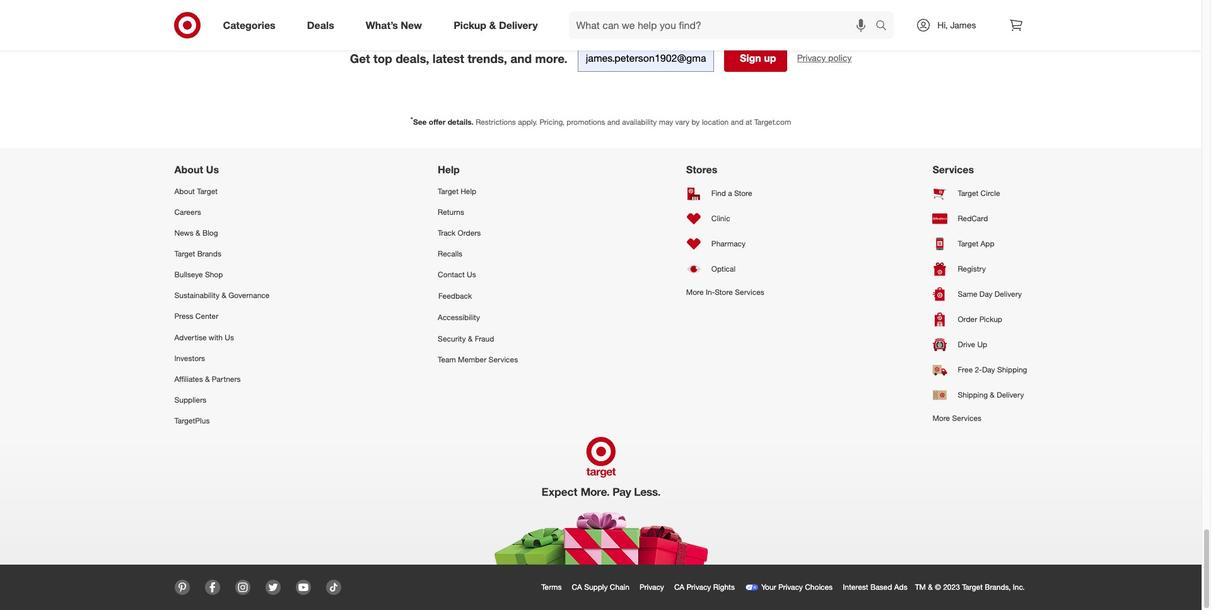 Task type: describe. For each thing, give the bounding box(es) containing it.
brands
[[197, 249, 221, 259]]

app
[[981, 239, 995, 249]]

track orders link
[[438, 223, 518, 244]]

orders
[[458, 228, 481, 238]]

1 horizontal spatial and
[[608, 118, 620, 127]]

a
[[728, 189, 732, 198]]

up
[[978, 340, 988, 350]]

delivery for same day delivery
[[995, 290, 1022, 299]]

affiliates & partners link
[[174, 369, 270, 390]]

get top deals, latest trends, and more.
[[350, 51, 568, 65]]

2 vertical spatial us
[[225, 333, 234, 342]]

apply.
[[518, 118, 538, 127]]

bullseye
[[174, 270, 203, 280]]

target help link
[[438, 181, 518, 202]]

about for about target
[[174, 187, 195, 196]]

target brands link
[[174, 244, 270, 265]]

target: expect more. pay less. image
[[424, 432, 778, 566]]

registry
[[958, 264, 986, 274]]

interest based ads
[[843, 583, 908, 593]]

0 vertical spatial shipping
[[998, 365, 1028, 375]]

about us
[[174, 163, 219, 176]]

brands,
[[985, 583, 1011, 593]]

hi, james
[[938, 20, 977, 30]]

same day delivery link
[[933, 282, 1028, 307]]

see
[[413, 118, 427, 127]]

governance
[[229, 291, 270, 301]]

what's new link
[[355, 11, 438, 39]]

sustainability & governance link
[[174, 285, 270, 306]]

trends,
[[468, 51, 507, 65]]

rights
[[714, 583, 735, 593]]

member
[[458, 355, 487, 365]]

returns link
[[438, 202, 518, 223]]

clinic
[[712, 214, 731, 223]]

by
[[692, 118, 700, 127]]

contact us
[[438, 270, 476, 280]]

sustainability
[[174, 291, 220, 301]]

stores
[[687, 163, 718, 176]]

2023
[[944, 583, 960, 593]]

2-
[[975, 365, 983, 375]]

free 2-day shipping
[[958, 365, 1028, 375]]

recalls
[[438, 249, 463, 259]]

target right 2023
[[962, 583, 983, 593]]

more.
[[535, 51, 568, 65]]

feedback button
[[438, 285, 518, 308]]

ca supply chain link
[[570, 581, 637, 596]]

about for about us
[[174, 163, 203, 176]]

target app link
[[933, 231, 1028, 257]]

circle
[[981, 189, 1001, 198]]

vary
[[676, 118, 690, 127]]

2 horizontal spatial and
[[731, 118, 744, 127]]

free 2-day shipping link
[[933, 358, 1028, 383]]

show less
[[175, 7, 210, 16]]

& for affiliates
[[205, 375, 210, 384]]

target for target brands
[[174, 249, 195, 259]]

advertise
[[174, 333, 207, 342]]

target down about us at top left
[[197, 187, 218, 196]]

investors link
[[174, 348, 270, 369]]

what's new
[[366, 19, 422, 31]]

james
[[951, 20, 977, 30]]

terms
[[542, 583, 562, 593]]

policy
[[829, 53, 852, 63]]

What can we help you find? suggestions appear below search field
[[569, 11, 879, 39]]

& for security
[[468, 334, 473, 344]]

with
[[209, 333, 223, 342]]

track orders
[[438, 228, 481, 238]]

team
[[438, 355, 456, 365]]

top
[[374, 51, 392, 65]]

what's
[[366, 19, 398, 31]]

team member services link
[[438, 349, 518, 370]]

recalls link
[[438, 244, 518, 265]]

1 vertical spatial day
[[983, 365, 996, 375]]

may
[[659, 118, 674, 127]]

supply
[[584, 583, 608, 593]]

center
[[196, 312, 219, 322]]

security & fraud
[[438, 334, 494, 344]]

deals,
[[396, 51, 429, 65]]

interest based ads link
[[841, 581, 915, 596]]

pickup inside pickup & delivery link
[[454, 19, 487, 31]]

privacy policy link
[[798, 52, 852, 65]]

store for a
[[735, 189, 753, 198]]

targetplus link
[[174, 411, 270, 432]]

affiliates
[[174, 375, 203, 384]]

sign up button
[[724, 44, 787, 72]]

drive up
[[958, 340, 988, 350]]

privacy inside privacy policy link
[[798, 53, 826, 63]]

categories link
[[212, 11, 291, 39]]

categories
[[223, 19, 276, 31]]

target app
[[958, 239, 995, 249]]

news
[[174, 228, 194, 238]]

accessibility link
[[438, 308, 518, 329]]

based
[[871, 583, 893, 593]]

us for contact us
[[467, 270, 476, 280]]

shop
[[205, 270, 223, 280]]

target circle
[[958, 189, 1001, 198]]

privacy policy
[[798, 53, 852, 63]]

bullseye shop
[[174, 270, 223, 280]]

target for target help
[[438, 187, 459, 196]]



Task type: locate. For each thing, give the bounding box(es) containing it.
up
[[764, 52, 777, 65]]

more for more in-store services
[[687, 288, 704, 297]]

target for target app
[[958, 239, 979, 249]]

redcard link
[[933, 206, 1028, 231]]

deals link
[[296, 11, 350, 39]]

privacy left policy
[[798, 53, 826, 63]]

1 horizontal spatial store
[[735, 189, 753, 198]]

& left fraud
[[468, 334, 473, 344]]

shipping up the 'shipping & delivery'
[[998, 365, 1028, 375]]

0 vertical spatial delivery
[[499, 19, 538, 31]]

location
[[702, 118, 729, 127]]

and left more.
[[511, 51, 532, 65]]

& for pickup
[[489, 19, 496, 31]]

and left at
[[731, 118, 744, 127]]

inc.
[[1013, 583, 1025, 593]]

target down news
[[174, 249, 195, 259]]

clinic link
[[687, 206, 765, 231]]

services inside "link"
[[489, 355, 518, 365]]

privacy right the your
[[779, 583, 803, 593]]

drive
[[958, 340, 976, 350]]

help
[[438, 163, 460, 176], [461, 187, 477, 196]]

contact
[[438, 270, 465, 280]]

new
[[401, 19, 422, 31]]

None text field
[[578, 44, 714, 72]]

advertise with us link
[[174, 327, 270, 348]]

at
[[746, 118, 752, 127]]

us right with
[[225, 333, 234, 342]]

same
[[958, 290, 978, 299]]

pickup right order
[[980, 315, 1003, 324]]

more for more services
[[933, 414, 951, 423]]

services
[[933, 163, 974, 176], [735, 288, 765, 297], [489, 355, 518, 365], [953, 414, 982, 423]]

more services link
[[933, 408, 1028, 429]]

find a store link
[[687, 181, 765, 206]]

suppliers link
[[174, 390, 270, 411]]

help up returns link
[[461, 187, 477, 196]]

day right "free"
[[983, 365, 996, 375]]

your privacy choices link
[[743, 581, 841, 596]]

target.com
[[755, 118, 791, 127]]

pricing,
[[540, 118, 565, 127]]

help up target help
[[438, 163, 460, 176]]

delivery
[[499, 19, 538, 31], [995, 290, 1022, 299], [997, 391, 1025, 400]]

& up trends,
[[489, 19, 496, 31]]

0 vertical spatial more
[[687, 288, 704, 297]]

2 vertical spatial delivery
[[997, 391, 1025, 400]]

redcard
[[958, 214, 988, 223]]

& for sustainability
[[222, 291, 226, 301]]

0 horizontal spatial help
[[438, 163, 460, 176]]

free
[[958, 365, 973, 375]]

chain
[[610, 583, 630, 593]]

in-
[[706, 288, 715, 297]]

& down bullseye shop link
[[222, 291, 226, 301]]

privacy link
[[637, 581, 672, 596]]

privacy left rights
[[687, 583, 711, 593]]

0 horizontal spatial pickup
[[454, 19, 487, 31]]

about up about target
[[174, 163, 203, 176]]

optical link
[[687, 257, 765, 282]]

target help
[[438, 187, 477, 196]]

pickup inside order pickup 'link'
[[980, 315, 1003, 324]]

privacy
[[798, 53, 826, 63], [640, 583, 664, 593], [687, 583, 711, 593], [779, 583, 803, 593]]

sustainability & governance
[[174, 291, 270, 301]]

pharmacy
[[712, 239, 746, 249]]

1 horizontal spatial pickup
[[980, 315, 1003, 324]]

ca left supply
[[572, 583, 582, 593]]

0 vertical spatial pickup
[[454, 19, 487, 31]]

more left in-
[[687, 288, 704, 297]]

0 vertical spatial store
[[735, 189, 753, 198]]

ca privacy rights
[[675, 583, 735, 593]]

your
[[762, 583, 777, 593]]

0 vertical spatial about
[[174, 163, 203, 176]]

search button
[[870, 11, 901, 42]]

delivery for shipping & delivery
[[997, 391, 1025, 400]]

1 vertical spatial more
[[933, 414, 951, 423]]

target for target circle
[[958, 189, 979, 198]]

careers
[[174, 207, 201, 217]]

us
[[206, 163, 219, 176], [467, 270, 476, 280], [225, 333, 234, 342]]

promotions
[[567, 118, 605, 127]]

1 vertical spatial us
[[467, 270, 476, 280]]

0 horizontal spatial more
[[687, 288, 704, 297]]

& left 'blog'
[[196, 228, 200, 238]]

target left app
[[958, 239, 979, 249]]

store for in-
[[715, 288, 733, 297]]

2 horizontal spatial us
[[467, 270, 476, 280]]

deals
[[307, 19, 334, 31]]

store down optical link
[[715, 288, 733, 297]]

0 horizontal spatial ca
[[572, 583, 582, 593]]

us for about us
[[206, 163, 219, 176]]

us right contact
[[467, 270, 476, 280]]

0 horizontal spatial shipping
[[958, 391, 988, 400]]

news & blog
[[174, 228, 218, 238]]

availability
[[622, 118, 657, 127]]

1 vertical spatial about
[[174, 187, 195, 196]]

bullseye shop link
[[174, 265, 270, 285]]

1 vertical spatial store
[[715, 288, 733, 297]]

services down optical link
[[735, 288, 765, 297]]

security
[[438, 334, 466, 344]]

same day delivery
[[958, 290, 1022, 299]]

latest
[[433, 51, 464, 65]]

1 horizontal spatial help
[[461, 187, 477, 196]]

feedback
[[439, 292, 472, 301]]

1 horizontal spatial ca
[[675, 583, 685, 593]]

0 vertical spatial help
[[438, 163, 460, 176]]

news & blog link
[[174, 223, 270, 244]]

about
[[174, 163, 203, 176], [174, 187, 195, 196]]

privacy inside ca privacy rights link
[[687, 583, 711, 593]]

1 horizontal spatial shipping
[[998, 365, 1028, 375]]

& down free 2-day shipping
[[990, 391, 995, 400]]

and left availability
[[608, 118, 620, 127]]

& for tm
[[928, 583, 933, 593]]

search
[[870, 20, 901, 33]]

0 vertical spatial day
[[980, 290, 993, 299]]

1 about from the top
[[174, 163, 203, 176]]

and
[[511, 51, 532, 65], [608, 118, 620, 127], [731, 118, 744, 127]]

get
[[350, 51, 370, 65]]

target brands
[[174, 249, 221, 259]]

ads
[[895, 583, 908, 593]]

0 horizontal spatial and
[[511, 51, 532, 65]]

day right same
[[980, 290, 993, 299]]

day
[[980, 290, 993, 299], [983, 365, 996, 375]]

1 horizontal spatial more
[[933, 414, 951, 423]]

©
[[935, 583, 941, 593]]

pickup up get top deals, latest trends, and more.
[[454, 19, 487, 31]]

target left circle in the top right of the page
[[958, 189, 979, 198]]

services down fraud
[[489, 355, 518, 365]]

your privacy choices
[[762, 583, 833, 593]]

0 vertical spatial us
[[206, 163, 219, 176]]

registry link
[[933, 257, 1028, 282]]

privacy inside 'your privacy choices' link
[[779, 583, 803, 593]]

delivery up trends,
[[499, 19, 538, 31]]

& for news
[[196, 228, 200, 238]]

ca
[[572, 583, 582, 593], [675, 583, 685, 593]]

services up target circle
[[933, 163, 974, 176]]

track
[[438, 228, 456, 238]]

1 horizontal spatial us
[[225, 333, 234, 342]]

about up careers
[[174, 187, 195, 196]]

delivery for pickup & delivery
[[499, 19, 538, 31]]

* see offer details. restrictions apply. pricing, promotions and availability may vary by location and at target.com
[[411, 116, 791, 127]]

1 vertical spatial shipping
[[958, 391, 988, 400]]

1 vertical spatial help
[[461, 187, 477, 196]]

& left the ©
[[928, 583, 933, 593]]

affiliates & partners
[[174, 375, 241, 384]]

ca supply chain
[[572, 583, 630, 593]]

*
[[411, 116, 413, 123]]

optical
[[712, 264, 736, 274]]

pickup & delivery
[[454, 19, 538, 31]]

more
[[687, 288, 704, 297], [933, 414, 951, 423]]

store right a at the right
[[735, 189, 753, 198]]

target up 'returns'
[[438, 187, 459, 196]]

ca right privacy link
[[675, 583, 685, 593]]

privacy inside privacy link
[[640, 583, 664, 593]]

delivery up order pickup
[[995, 290, 1022, 299]]

privacy right chain
[[640, 583, 664, 593]]

& right affiliates
[[205, 375, 210, 384]]

order
[[958, 315, 978, 324]]

1 ca from the left
[[572, 583, 582, 593]]

details.
[[448, 118, 474, 127]]

&
[[489, 19, 496, 31], [196, 228, 200, 238], [222, 291, 226, 301], [468, 334, 473, 344], [205, 375, 210, 384], [990, 391, 995, 400], [928, 583, 933, 593]]

blog
[[203, 228, 218, 238]]

delivery down free 2-day shipping
[[997, 391, 1025, 400]]

shipping up more services link
[[958, 391, 988, 400]]

show
[[175, 7, 194, 16]]

shipping
[[998, 365, 1028, 375], [958, 391, 988, 400]]

1 vertical spatial pickup
[[980, 315, 1003, 324]]

more down shipping & delivery link
[[933, 414, 951, 423]]

ca for ca supply chain
[[572, 583, 582, 593]]

& for shipping
[[990, 391, 995, 400]]

0 horizontal spatial us
[[206, 163, 219, 176]]

about target link
[[174, 181, 270, 202]]

more services
[[933, 414, 982, 423]]

ca for ca privacy rights
[[675, 583, 685, 593]]

2 ca from the left
[[675, 583, 685, 593]]

pharmacy link
[[687, 231, 765, 257]]

sign
[[740, 52, 762, 65]]

0 horizontal spatial store
[[715, 288, 733, 297]]

2 about from the top
[[174, 187, 195, 196]]

services down shipping & delivery link
[[953, 414, 982, 423]]

contact us link
[[438, 265, 518, 285]]

about target
[[174, 187, 218, 196]]

1 vertical spatial delivery
[[995, 290, 1022, 299]]

us up about target link
[[206, 163, 219, 176]]



Task type: vqa. For each thing, say whether or not it's contained in the screenshot.
the Find a Store Link
yes



